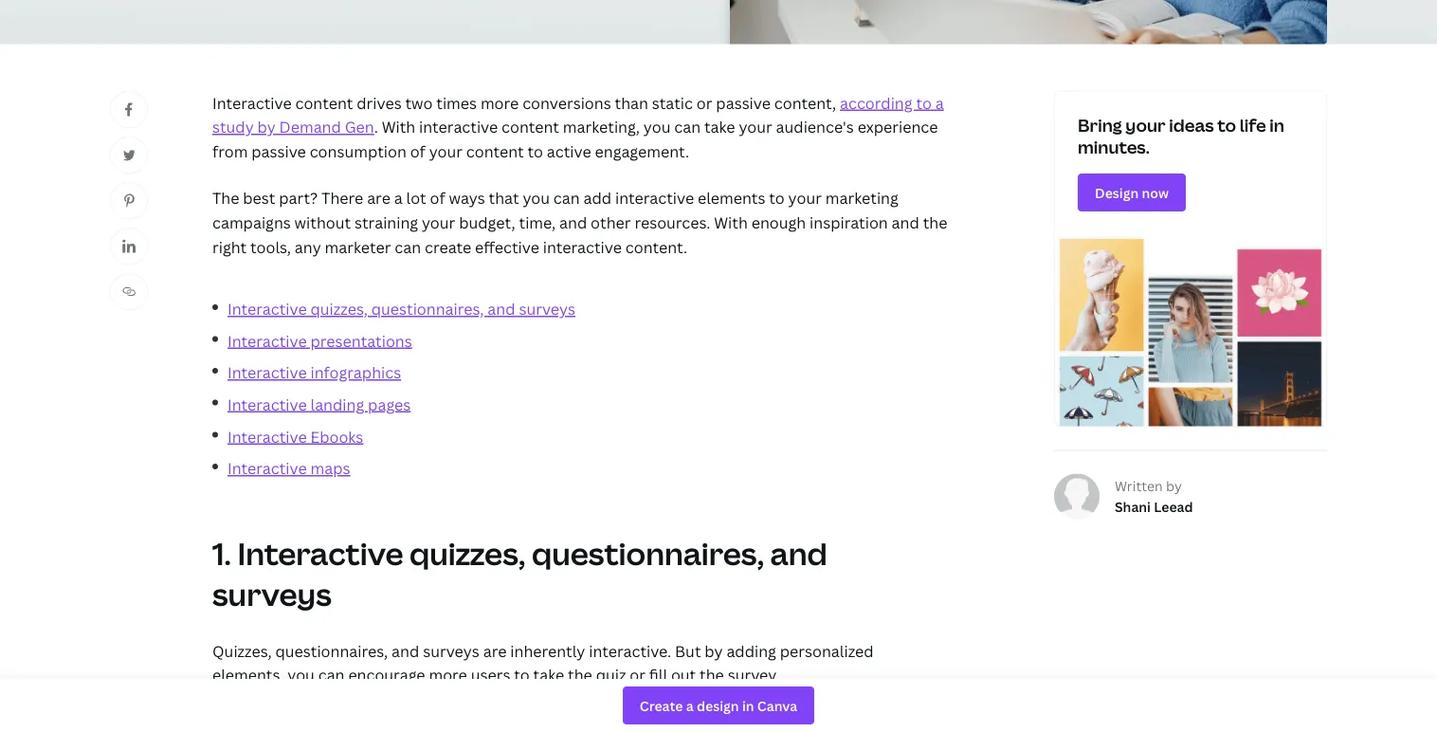 Task type: describe. For each thing, give the bounding box(es) containing it.
audience's
[[776, 117, 854, 137]]

times
[[437, 92, 477, 113]]

out
[[671, 665, 696, 685]]

written
[[1115, 477, 1164, 495]]

interactive content drives two times more conversions than static or passive content,
[[212, 92, 840, 113]]

ways
[[449, 188, 485, 208]]

static
[[652, 92, 693, 113]]

there
[[322, 188, 364, 208]]

interactive infographics
[[228, 362, 401, 383]]

with inside the best part? there are a lot of ways that you can add interactive elements to your marketing campaigns without straining your budget, time, and other resources. with enough inspiration and the right tools, any marketer can create effective interactive content.
[[715, 212, 748, 233]]

interactive ebooks link
[[228, 426, 364, 447]]

the best part? there are a lot of ways that you can add interactive elements to your marketing campaigns without straining your budget, time, and other resources. with enough inspiration and the right tools, any marketer can create effective interactive content.
[[212, 188, 948, 257]]

two
[[405, 92, 433, 113]]

adding
[[727, 641, 777, 661]]

0 vertical spatial more
[[481, 92, 519, 113]]

0 vertical spatial quizzes,
[[311, 299, 368, 319]]

interactive inside . with interactive content marketing, you can take your audience's experience from passive consumption of your content to active engagement.
[[419, 117, 498, 137]]

than
[[615, 92, 649, 113]]

tools,
[[250, 237, 291, 257]]

marketing,
[[563, 117, 640, 137]]

can left add
[[554, 188, 580, 208]]

interactive inside 1. interactive quizzes, questionnaires, and surveys
[[237, 533, 404, 574]]

shani leead link
[[1115, 496, 1194, 518]]

surveys inside quizzes, questionnaires, and surveys are inherently interactive. but by adding personalized elements, you can encourage more users to take the quiz or fill out the survey.
[[423, 641, 480, 661]]

demand
[[279, 117, 341, 137]]

you inside the best part? there are a lot of ways that you can add interactive elements to your marketing campaigns without straining your budget, time, and other resources. with enough inspiration and the right tools, any marketer can create effective interactive content.
[[523, 188, 550, 208]]

study
[[212, 117, 254, 137]]

the
[[212, 188, 239, 208]]

straining
[[355, 212, 418, 233]]

can down straining
[[395, 237, 421, 257]]

in
[[1270, 113, 1285, 136]]

1. interactive quizzes, questionnaires, and surveys
[[212, 533, 828, 615]]

budget,
[[459, 212, 516, 233]]

a inside according to a study by demand gen
[[936, 92, 944, 113]]

of inside the best part? there are a lot of ways that you can add interactive elements to your marketing campaigns without straining your budget, time, and other resources. with enough inspiration and the right tools, any marketer can create effective interactive content.
[[430, 188, 446, 208]]

interactive quizzes, questionnaires, and surveys
[[228, 299, 576, 319]]

quizzes, questionnaires, and surveys are inherently interactive. but by adding personalized elements, you can encourage more users to take the quiz or fill out the survey.
[[212, 641, 874, 685]]

interactive.
[[589, 641, 672, 661]]

interactive for interactive maps
[[228, 458, 307, 478]]

encourage
[[348, 665, 425, 685]]

best
[[243, 188, 275, 208]]

campaigns
[[212, 212, 291, 233]]

enough
[[752, 212, 806, 233]]

life
[[1240, 113, 1267, 136]]

2 vertical spatial interactive
[[543, 237, 622, 257]]

2 horizontal spatial surveys
[[519, 299, 576, 319]]

ideas
[[1170, 113, 1215, 136]]

to inside the best part? there are a lot of ways that you can add interactive elements to your marketing campaigns without straining your budget, time, and other resources. with enough inspiration and the right tools, any marketer can create effective interactive content.
[[770, 188, 785, 208]]

. with interactive content marketing, you can take your audience's experience from passive consumption of your content to active engagement.
[[212, 117, 939, 161]]

or inside quizzes, questionnaires, and surveys are inherently interactive. but by adding personalized elements, you can encourage more users to take the quiz or fill out the survey.
[[630, 665, 646, 685]]

elements
[[698, 188, 766, 208]]

marketing
[[826, 188, 899, 208]]

and inside 1. interactive quizzes, questionnaires, and surveys
[[771, 533, 828, 574]]

maps
[[311, 458, 350, 478]]

are for a
[[367, 188, 391, 208]]

interactive presentations link
[[228, 331, 412, 351]]

add
[[584, 188, 612, 208]]

interactive maps link
[[228, 458, 350, 478]]

interactive maps
[[228, 458, 350, 478]]

active
[[547, 141, 592, 161]]

1 vertical spatial content
[[502, 117, 560, 137]]

can inside quizzes, questionnaires, and surveys are inherently interactive. but by adding personalized elements, you can encourage more users to take the quiz or fill out the survey.
[[318, 665, 345, 685]]

lot
[[407, 188, 427, 208]]

you inside . with interactive content marketing, you can take your audience's experience from passive consumption of your content to active engagement.
[[644, 117, 671, 137]]

questionnaires, inside quizzes, questionnaires, and surveys are inherently interactive. but by adding personalized elements, you can encourage more users to take the quiz or fill out the survey.
[[276, 641, 388, 661]]

presentations
[[311, 331, 412, 351]]

minutes.
[[1078, 135, 1150, 159]]

effective
[[475, 237, 540, 257]]

quizzes,
[[212, 641, 272, 661]]

1.
[[212, 533, 231, 574]]

infographics
[[311, 362, 401, 383]]

bring your ideas to life in minutes.
[[1078, 113, 1285, 159]]

that
[[489, 188, 519, 208]]

according to a study by demand gen link
[[212, 92, 944, 137]]

to inside quizzes, questionnaires, and surveys are inherently interactive. but by adding personalized elements, you can encourage more users to take the quiz or fill out the survey.
[[514, 665, 530, 685]]

elements,
[[212, 665, 284, 685]]

ebooks
[[311, 426, 364, 447]]

bring your ideas to life in minutes. link
[[1055, 90, 1328, 427]]

pages
[[368, 394, 411, 415]]

surveys inside 1. interactive quizzes, questionnaires, and surveys
[[212, 574, 332, 615]]

right
[[212, 237, 247, 257]]

questionnaires, inside 1. interactive quizzes, questionnaires, and surveys
[[532, 533, 765, 574]]

you inside quizzes, questionnaires, and surveys are inherently interactive. but by adding personalized elements, you can encourage more users to take the quiz or fill out the survey.
[[288, 665, 315, 685]]

take inside quizzes, questionnaires, and surveys are inherently interactive. but by adding personalized elements, you can encourage more users to take the quiz or fill out the survey.
[[534, 665, 565, 685]]

interactive ebooks
[[228, 426, 364, 447]]

experience
[[858, 117, 939, 137]]

engagement.
[[595, 141, 690, 161]]

but
[[675, 641, 701, 661]]



Task type: locate. For each thing, give the bounding box(es) containing it.
interactive presentations
[[228, 331, 412, 351]]

to
[[917, 92, 932, 113], [1218, 113, 1237, 136], [528, 141, 543, 161], [770, 188, 785, 208], [514, 665, 530, 685]]

0 vertical spatial a
[[936, 92, 944, 113]]

or left fill
[[630, 665, 646, 685]]

0 horizontal spatial by
[[258, 117, 276, 137]]

interactive down maps
[[237, 533, 404, 574]]

your down the times
[[429, 141, 463, 161]]

passive inside . with interactive content marketing, you can take your audience's experience from passive consumption of your content to active engagement.
[[252, 141, 306, 161]]

to inside bring your ideas to life in minutes.
[[1218, 113, 1237, 136]]

other
[[591, 212, 631, 233]]

0 vertical spatial with
[[382, 117, 416, 137]]

to left "active"
[[528, 141, 543, 161]]

content up that
[[467, 141, 524, 161]]

fill
[[650, 665, 668, 685]]

survey.
[[728, 665, 780, 685]]

2 vertical spatial surveys
[[423, 641, 480, 661]]

and
[[560, 212, 587, 233], [892, 212, 920, 233], [488, 299, 516, 319], [771, 533, 828, 574], [392, 641, 420, 661]]

from
[[212, 141, 248, 161]]

interactive for interactive landing pages
[[228, 394, 307, 415]]

take inside . with interactive content marketing, you can take your audience's experience from passive consumption of your content to active engagement.
[[705, 117, 736, 137]]

1 horizontal spatial surveys
[[423, 641, 480, 661]]

consumption
[[310, 141, 407, 161]]

2 vertical spatial by
[[705, 641, 723, 661]]

interactive up interactive presentations
[[228, 299, 307, 319]]

are up straining
[[367, 188, 391, 208]]

interactive
[[212, 92, 292, 113], [228, 299, 307, 319], [228, 331, 307, 351], [228, 362, 307, 383], [228, 394, 307, 415], [228, 426, 307, 447], [228, 458, 307, 478], [237, 533, 404, 574]]

you right elements, on the left of the page
[[288, 665, 315, 685]]

can down static at top left
[[675, 117, 701, 137]]

1 vertical spatial more
[[429, 665, 467, 685]]

interactive up resources.
[[616, 188, 694, 208]]

0 horizontal spatial the
[[568, 665, 593, 685]]

interactive down the times
[[419, 117, 498, 137]]

2 horizontal spatial the
[[924, 212, 948, 233]]

take down inherently
[[534, 665, 565, 685]]

by inside according to a study by demand gen
[[258, 117, 276, 137]]

a up experience
[[936, 92, 944, 113]]

0 horizontal spatial of
[[410, 141, 426, 161]]

written by shani leead
[[1115, 477, 1194, 516]]

content
[[295, 92, 353, 113], [502, 117, 560, 137], [467, 141, 524, 161]]

your up enough
[[789, 188, 822, 208]]

1 vertical spatial of
[[430, 188, 446, 208]]

inherently
[[511, 641, 586, 661]]

quiz
[[596, 665, 626, 685]]

are up users
[[483, 641, 507, 661]]

the right inspiration
[[924, 212, 948, 233]]

more right the times
[[481, 92, 519, 113]]

interactive down the other
[[543, 237, 622, 257]]

1 vertical spatial are
[[483, 641, 507, 661]]

a inside the best part? there are a lot of ways that you can add interactive elements to your marketing campaigns without straining your budget, time, and other resources. with enough inspiration and the right tools, any marketer can create effective interactive content.
[[394, 188, 403, 208]]

to up experience
[[917, 92, 932, 113]]

content,
[[775, 92, 837, 113]]

0 vertical spatial passive
[[716, 92, 771, 113]]

0 vertical spatial content
[[295, 92, 353, 113]]

of up the lot
[[410, 141, 426, 161]]

0 horizontal spatial surveys
[[212, 574, 332, 615]]

your up create
[[422, 212, 456, 233]]

to inside according to a study by demand gen
[[917, 92, 932, 113]]

landing
[[311, 394, 364, 415]]

by right but
[[705, 641, 723, 661]]

according
[[840, 92, 913, 113]]

shani
[[1115, 498, 1152, 516]]

without
[[295, 212, 351, 233]]

a left the lot
[[394, 188, 403, 208]]

1 horizontal spatial take
[[705, 117, 736, 137]]

0 horizontal spatial passive
[[252, 141, 306, 161]]

by inside quizzes, questionnaires, and surveys are inherently interactive. but by adding personalized elements, you can encourage more users to take the quiz or fill out the survey.
[[705, 641, 723, 661]]

create
[[425, 237, 472, 257]]

0 vertical spatial interactive
[[419, 117, 498, 137]]

your right bring
[[1126, 113, 1166, 136]]

or right static at top left
[[697, 92, 713, 113]]

0 vertical spatial you
[[644, 117, 671, 137]]

marketer
[[325, 237, 391, 257]]

to right users
[[514, 665, 530, 685]]

users
[[471, 665, 511, 685]]

interactive for interactive infographics
[[228, 362, 307, 383]]

1 vertical spatial or
[[630, 665, 646, 685]]

2 vertical spatial questionnaires,
[[276, 641, 388, 661]]

interactive up interactive landing pages
[[228, 362, 307, 383]]

of inside . with interactive content marketing, you can take your audience's experience from passive consumption of your content to active engagement.
[[410, 141, 426, 161]]

interactive for interactive ebooks
[[228, 426, 307, 447]]

interactive down interactive ebooks
[[228, 458, 307, 478]]

interactive for interactive quizzes, questionnaires, and surveys
[[228, 299, 307, 319]]

bring
[[1078, 113, 1123, 136]]

interactive infographics link
[[228, 362, 401, 383]]

the right out
[[700, 665, 725, 685]]

1 vertical spatial surveys
[[212, 574, 332, 615]]

the left "quiz"
[[568, 665, 593, 685]]

1 vertical spatial quizzes,
[[410, 533, 526, 574]]

1 vertical spatial you
[[523, 188, 550, 208]]

interactive up interactive maps link
[[228, 426, 307, 447]]

are inside the best part? there are a lot of ways that you can add interactive elements to your marketing campaigns without straining your budget, time, and other resources. with enough inspiration and the right tools, any marketer can create effective interactive content.
[[367, 188, 391, 208]]

2 vertical spatial you
[[288, 665, 315, 685]]

or
[[697, 92, 713, 113], [630, 665, 646, 685]]

content.
[[626, 237, 688, 257]]

1 vertical spatial with
[[715, 212, 748, 233]]

you
[[644, 117, 671, 137], [523, 188, 550, 208], [288, 665, 315, 685]]

inspiration
[[810, 212, 889, 233]]

take up 'elements'
[[705, 117, 736, 137]]

interactive up interactive ebooks link
[[228, 394, 307, 415]]

interactive quizzes, questionnaires, and surveys link
[[228, 299, 576, 319]]

0 vertical spatial by
[[258, 117, 276, 137]]

0 vertical spatial take
[[705, 117, 736, 137]]

any
[[295, 237, 321, 257]]

of right the lot
[[430, 188, 446, 208]]

you up "time,"
[[523, 188, 550, 208]]

0 vertical spatial are
[[367, 188, 391, 208]]

0 horizontal spatial or
[[630, 665, 646, 685]]

conversions
[[523, 92, 611, 113]]

0 horizontal spatial quizzes,
[[311, 299, 368, 319]]

leead
[[1155, 498, 1194, 516]]

resources.
[[635, 212, 711, 233]]

drives
[[357, 92, 402, 113]]

by
[[258, 117, 276, 137], [1167, 477, 1183, 495], [705, 641, 723, 661]]

you up engagement.
[[644, 117, 671, 137]]

to inside . with interactive content marketing, you can take your audience's experience from passive consumption of your content to active engagement.
[[528, 141, 543, 161]]

0 horizontal spatial a
[[394, 188, 403, 208]]

1 horizontal spatial with
[[715, 212, 748, 233]]

0 horizontal spatial with
[[382, 117, 416, 137]]

according to a study by demand gen
[[212, 92, 944, 137]]

by up leead
[[1167, 477, 1183, 495]]

2 horizontal spatial you
[[644, 117, 671, 137]]

1 vertical spatial questionnaires,
[[532, 533, 765, 574]]

can
[[675, 117, 701, 137], [554, 188, 580, 208], [395, 237, 421, 257], [318, 665, 345, 685]]

interactive for interactive content drives two times more conversions than static or passive content,
[[212, 92, 292, 113]]

the inside the best part? there are a lot of ways that you can add interactive elements to your marketing campaigns without straining your budget, time, and other resources. with enough inspiration and the right tools, any marketer can create effective interactive content.
[[924, 212, 948, 233]]

1 horizontal spatial of
[[430, 188, 446, 208]]

gen
[[345, 117, 374, 137]]

1 vertical spatial passive
[[252, 141, 306, 161]]

with inside . with interactive content marketing, you can take your audience's experience from passive consumption of your content to active engagement.
[[382, 117, 416, 137]]

0 vertical spatial questionnaires,
[[372, 299, 484, 319]]

more
[[481, 92, 519, 113], [429, 665, 467, 685]]

1 horizontal spatial more
[[481, 92, 519, 113]]

interactive landing pages
[[228, 394, 411, 415]]

1 horizontal spatial passive
[[716, 92, 771, 113]]

with right .
[[382, 117, 416, 137]]

1 horizontal spatial a
[[936, 92, 944, 113]]

more left users
[[429, 665, 467, 685]]

0 vertical spatial surveys
[[519, 299, 576, 319]]

personalized
[[780, 641, 874, 661]]

surveys up users
[[423, 641, 480, 661]]

with down 'elements'
[[715, 212, 748, 233]]

are for inherently
[[483, 641, 507, 661]]

quizzes, inside 1. interactive quizzes, questionnaires, and surveys
[[410, 533, 526, 574]]

are inside quizzes, questionnaires, and surveys are inherently interactive. but by adding personalized elements, you can encourage more users to take the quiz or fill out the survey.
[[483, 641, 507, 661]]

passive left content,
[[716, 92, 771, 113]]

surveys down effective
[[519, 299, 576, 319]]

to left life
[[1218, 113, 1237, 136]]

interactive for interactive presentations
[[228, 331, 307, 351]]

0 horizontal spatial more
[[429, 665, 467, 685]]

and inside quizzes, questionnaires, and surveys are inherently interactive. but by adding personalized elements, you can encourage more users to take the quiz or fill out the survey.
[[392, 641, 420, 661]]

surveys
[[519, 299, 576, 319], [212, 574, 332, 615], [423, 641, 480, 661]]

2 vertical spatial content
[[467, 141, 524, 161]]

take
[[705, 117, 736, 137], [534, 665, 565, 685]]

0 horizontal spatial are
[[367, 188, 391, 208]]

0 horizontal spatial take
[[534, 665, 565, 685]]

part?
[[279, 188, 318, 208]]

1 vertical spatial interactive
[[616, 188, 694, 208]]

1 vertical spatial take
[[534, 665, 565, 685]]

1 vertical spatial a
[[394, 188, 403, 208]]

interactive up 'interactive infographics'
[[228, 331, 307, 351]]

content up demand
[[295, 92, 353, 113]]

time,
[[519, 212, 556, 233]]

1 horizontal spatial by
[[705, 641, 723, 661]]

0 vertical spatial or
[[697, 92, 713, 113]]

by inside written by shani leead
[[1167, 477, 1183, 495]]

more inside quizzes, questionnaires, and surveys are inherently interactive. but by adding personalized elements, you can encourage more users to take the quiz or fill out the survey.
[[429, 665, 467, 685]]

content down interactive content drives two times more conversions than static or passive content,
[[502, 117, 560, 137]]

can inside . with interactive content marketing, you can take your audience's experience from passive consumption of your content to active engagement.
[[675, 117, 701, 137]]

1 horizontal spatial the
[[700, 665, 725, 685]]

0 vertical spatial of
[[410, 141, 426, 161]]

surveys up quizzes,
[[212, 574, 332, 615]]

to up enough
[[770, 188, 785, 208]]

can left encourage
[[318, 665, 345, 685]]

your inside bring your ideas to life in minutes.
[[1126, 113, 1166, 136]]

passive down demand
[[252, 141, 306, 161]]

1 horizontal spatial quizzes,
[[410, 533, 526, 574]]

quizzes,
[[311, 299, 368, 319], [410, 533, 526, 574]]

1 horizontal spatial are
[[483, 641, 507, 661]]

the
[[924, 212, 948, 233], [568, 665, 593, 685], [700, 665, 725, 685]]

your left audience's
[[739, 117, 773, 137]]

your
[[1126, 113, 1166, 136], [739, 117, 773, 137], [429, 141, 463, 161], [789, 188, 822, 208], [422, 212, 456, 233]]

of
[[410, 141, 426, 161], [430, 188, 446, 208]]

1 horizontal spatial you
[[523, 188, 550, 208]]

interactive up study
[[212, 92, 292, 113]]

2 horizontal spatial by
[[1167, 477, 1183, 495]]

with
[[382, 117, 416, 137], [715, 212, 748, 233]]

interactive landing pages link
[[228, 394, 411, 415]]

1 vertical spatial by
[[1167, 477, 1183, 495]]

.
[[374, 117, 378, 137]]

0 horizontal spatial you
[[288, 665, 315, 685]]

1 horizontal spatial or
[[697, 92, 713, 113]]

by right study
[[258, 117, 276, 137]]



Task type: vqa. For each thing, say whether or not it's contained in the screenshot.
third See all
no



